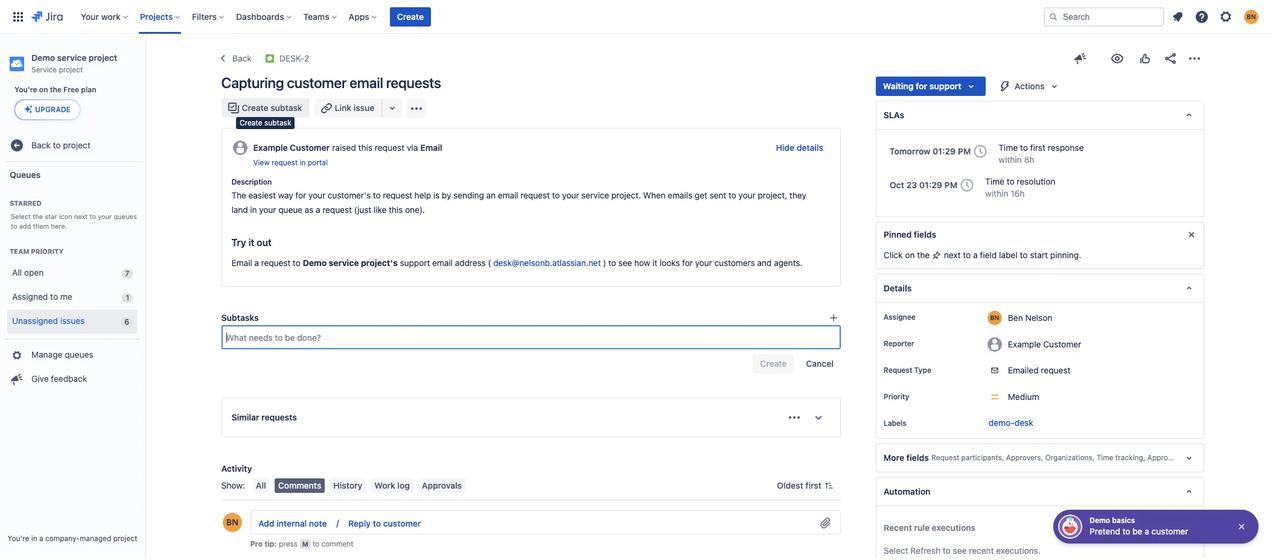 Task type: describe. For each thing, give the bounding box(es) containing it.
time to first response within 8h
[[999, 143, 1084, 165]]

add internal note button
[[251, 514, 334, 533]]

demo for demo service project
[[31, 53, 55, 63]]

touch
[[573, 527, 595, 537]]

issue
[[354, 103, 375, 113]]

request down customer's
[[323, 205, 352, 215]]

customer inside reply to customer button
[[383, 518, 421, 529]]

hide message image
[[1184, 228, 1199, 242]]

primary element
[[7, 0, 1044, 34]]

customers,
[[489, 527, 532, 537]]

vote options: no one has voted for this issue yet. image
[[1138, 51, 1152, 66]]

create button
[[390, 7, 431, 26]]

the for you're
[[50, 85, 62, 94]]

issues
[[60, 316, 85, 326]]

banner containing your work
[[0, 0, 1273, 34]]

1 horizontal spatial priority
[[884, 393, 910, 402]]

your inside starred select the star icon next to your queues to add them here.
[[98, 213, 112, 220]]

profile image of ben nelson image
[[223, 513, 242, 533]]

support inside dropdown button
[[930, 81, 962, 91]]

customer inside demo basics pretend to be a customer
[[1152, 527, 1189, 537]]

request up one).
[[383, 190, 412, 201]]

1 horizontal spatial as
[[606, 527, 614, 537]]

ago
[[362, 511, 376, 521]]

give feedback button
[[5, 367, 140, 392]]

first inside time to first response within 8h
[[1031, 143, 1046, 153]]

request right an
[[521, 190, 550, 201]]

basics
[[1112, 516, 1135, 525]]

email up issue at the left of page
[[350, 74, 383, 91]]

in inside the easiest way for your customer's to request help is by sending an email request to your service project. when emails get sent to your project, they land in your queue as a request (just like this one).
[[250, 205, 257, 215]]

slas element
[[876, 101, 1204, 130]]

upgrade
[[35, 105, 71, 114]]

within 16h button
[[986, 188, 1025, 200]]

0 horizontal spatial is
[[350, 527, 356, 537]]

you're for you're in a company-managed project
[[8, 534, 29, 543]]

copy link to issue image
[[306, 53, 316, 63]]

link issue
[[335, 103, 375, 113]]

raised
[[332, 143, 356, 153]]

1 vertical spatial it
[[653, 258, 658, 268]]

way
[[278, 190, 293, 201]]

oct 23 01:29 pm
[[890, 180, 958, 190]]

appswitcher icon image
[[11, 9, 25, 24]]

back for back to project
[[31, 140, 51, 150]]

time for time to first response within 8h
[[999, 143, 1018, 153]]

out
[[257, 237, 272, 248]]

their
[[822, 527, 839, 537]]

your work
[[81, 11, 121, 21]]

organizations,
[[1045, 454, 1095, 463]]

project up plan
[[89, 53, 117, 63]]

0 horizontal spatial email
[[232, 258, 252, 268]]

create subtask inside tooltip
[[240, 118, 291, 127]]

create subtask button
[[221, 98, 310, 118]]

2 getting from the left
[[534, 527, 562, 537]]

the for but
[[284, 527, 296, 537]]

time inside more fields request participants, approvers, organizations, time tracking, approver groups, components, due d
[[1097, 454, 1114, 463]]

demo-
[[989, 418, 1015, 428]]

request left via at the left top
[[375, 143, 405, 153]]

request right view
[[272, 158, 298, 167]]

waiting
[[883, 81, 914, 91]]

to inside button
[[373, 518, 381, 529]]

pinning.
[[1051, 250, 1082, 260]]

to inside but wait, the conversation is only just getting started. for your customers, getting in touch is as easy as responding to the notification they receive in their email inbox.
[[693, 527, 701, 537]]

conversation
[[298, 527, 348, 537]]

note
[[309, 518, 327, 529]]

a down try it out
[[254, 258, 259, 268]]

customer for example customer
[[1044, 339, 1082, 349]]

a inside the easiest way for your customer's to request help is by sending an email request to your service project. when emails get sent to your project, they land in your queue as a request (just like this one).
[[316, 205, 320, 215]]

0 vertical spatial 01:29
[[933, 146, 956, 156]]

close image
[[1237, 522, 1247, 532]]

tip:
[[265, 540, 277, 549]]

1 vertical spatial pm
[[945, 180, 958, 190]]

next to a field label to start pinning.
[[942, 250, 1082, 260]]

demo-desk link
[[987, 418, 1036, 430]]

project right managed
[[113, 534, 137, 543]]

share image
[[1163, 51, 1178, 66]]

details
[[797, 143, 824, 153]]

approvals
[[422, 481, 462, 491]]

click
[[884, 250, 903, 260]]

clockicon image for oct 23 01:29 pm
[[958, 176, 977, 195]]

2 inside desk-2 link
[[304, 53, 309, 63]]

back to project
[[31, 140, 90, 150]]

time for time to resolution within 16h
[[986, 176, 1005, 187]]

example for example customer
[[1008, 339, 1041, 349]]

desk-2 link
[[279, 51, 309, 66]]

23
[[907, 180, 917, 190]]

your right way
[[308, 190, 326, 201]]

label
[[999, 250, 1018, 260]]

request down example customer
[[1041, 365, 1071, 376]]

me
[[60, 292, 72, 302]]

1 horizontal spatial next
[[944, 250, 961, 260]]

your left customers
[[695, 258, 712, 268]]

service inside demo service project service project
[[57, 53, 87, 63]]

1 horizontal spatial service
[[329, 258, 359, 268]]

create subtask inside "button"
[[242, 103, 302, 113]]

start
[[1030, 250, 1048, 260]]

work
[[101, 11, 121, 21]]

email inside the easiest way for your customer's to request help is by sending an email request to your service project. when emails get sent to your project, they land in your queue as a request (just like this one).
[[498, 190, 518, 201]]

on for you're
[[39, 85, 48, 94]]

create subtask image
[[829, 313, 839, 323]]

comments button
[[275, 479, 325, 493]]

customer for example customer raised this request via email
[[290, 143, 330, 153]]

your inside but wait, the conversation is only just getting started. for your customers, getting in touch is as easy as responding to the notification they receive in their email inbox.
[[470, 527, 487, 537]]

like
[[374, 205, 387, 215]]

2 horizontal spatial as
[[637, 527, 646, 537]]

1 horizontal spatial 2
[[330, 511, 335, 521]]

team priority
[[10, 247, 64, 255]]

history button
[[330, 479, 366, 493]]

7
[[125, 269, 129, 278]]

oct
[[890, 180, 905, 190]]

queues inside starred select the star icon next to your queues to add them here.
[[114, 213, 137, 220]]

for
[[455, 527, 467, 537]]

emailed
[[1008, 365, 1039, 376]]

project down upgrade
[[63, 140, 90, 150]]

response
[[1048, 143, 1084, 153]]

they inside but wait, the conversation is only just getting started. for your customers, getting in touch is as easy as responding to the notification they receive in their email inbox.
[[764, 527, 780, 537]]

waiting for support button
[[876, 77, 986, 96]]

only
[[359, 527, 375, 537]]

time to resolution within 16h
[[986, 176, 1056, 199]]

unassigned issues
[[12, 316, 85, 326]]

1 horizontal spatial requests
[[386, 74, 441, 91]]

reporter
[[884, 339, 915, 348]]

hours
[[337, 511, 359, 521]]

on for click
[[905, 250, 915, 260]]

see
[[619, 258, 632, 268]]

tomorrow
[[890, 146, 931, 156]]

notification
[[718, 527, 761, 537]]

watch options: you are not watching this issue, 0 people watching image
[[1110, 51, 1125, 66]]

manage
[[31, 350, 62, 360]]

approver
[[1148, 454, 1179, 463]]

team priority group
[[5, 235, 140, 338]]

give feedback image
[[1073, 51, 1088, 66]]

assignee
[[884, 313, 916, 322]]

subtask inside "button"
[[271, 103, 302, 113]]

within 8h button
[[999, 154, 1035, 166]]

your down easiest
[[259, 205, 276, 215]]

click on the
[[884, 250, 932, 260]]

oldest first button
[[770, 479, 841, 493]]

agents.
[[774, 258, 803, 268]]

next inside starred select the star icon next to your queues to add them here.
[[74, 213, 88, 220]]

queue
[[278, 205, 303, 215]]

add
[[258, 518, 274, 529]]

create inside create subtask "button"
[[242, 103, 268, 113]]

via
[[407, 143, 418, 153]]

queues inside button
[[65, 350, 93, 360]]

1
[[126, 293, 129, 302]]

the
[[232, 190, 246, 201]]

1 vertical spatial demo
[[303, 258, 327, 268]]

your profile and settings image
[[1244, 9, 1259, 24]]

view
[[253, 158, 270, 167]]

the left notification
[[703, 527, 716, 537]]

back for back
[[232, 53, 251, 63]]

0 horizontal spatial customer
[[287, 74, 347, 91]]

to inside demo basics pretend to be a customer
[[1123, 527, 1131, 537]]

0 horizontal spatial support
[[400, 258, 430, 268]]

a left company-
[[39, 534, 43, 543]]

help image
[[1195, 9, 1209, 24]]

team
[[10, 247, 29, 255]]

work log
[[375, 481, 410, 491]]

tomorrow 01:29 pm
[[890, 146, 971, 156]]

your left the project.
[[562, 190, 579, 201]]

first inside button
[[806, 481, 822, 491]]

sending
[[454, 190, 484, 201]]

fields for more
[[907, 453, 929, 463]]

but wait, the conversation is only just getting started. for your customers, getting in touch is as easy as responding to the notification they receive in their email inbox.
[[248, 527, 842, 552]]

filters
[[192, 11, 217, 21]]

nelson
[[1026, 313, 1053, 323]]



Task type: vqa. For each thing, say whether or not it's contained in the screenshot.
agents.
yes



Task type: locate. For each thing, give the bounding box(es) containing it.
demo inside demo service project service project
[[31, 53, 55, 63]]

0 vertical spatial create subtask
[[242, 103, 302, 113]]

2 vertical spatial for
[[682, 258, 693, 268]]

be
[[1133, 527, 1143, 537]]

1 horizontal spatial queues
[[114, 213, 137, 220]]

as
[[305, 205, 314, 215], [606, 527, 614, 537], [637, 527, 646, 537]]

m
[[302, 540, 308, 548]]

create inside create subtask tooltip
[[240, 118, 262, 127]]

more fields element
[[876, 444, 1273, 473]]

apps button
[[345, 7, 382, 26]]

email down but
[[248, 542, 268, 552]]

example for example customer raised this request via email
[[253, 143, 288, 153]]

0 vertical spatial next
[[74, 213, 88, 220]]

create subtask down create subtask "button"
[[240, 118, 291, 127]]

pm left within 8h button
[[958, 146, 971, 156]]

the for click
[[917, 250, 930, 260]]

1 horizontal spatial for
[[682, 258, 693, 268]]

starred
[[10, 199, 41, 207]]

to inside time to first response within 8h
[[1020, 143, 1028, 153]]

Subtasks field
[[223, 327, 840, 348]]

0 vertical spatial all
[[12, 268, 22, 278]]

log
[[398, 481, 410, 491]]

group
[[5, 338, 140, 395]]

the up press
[[284, 527, 296, 537]]

oldest
[[777, 481, 803, 491]]

1 vertical spatial email
[[232, 258, 252, 268]]

2 horizontal spatial demo
[[1090, 516, 1111, 525]]

this
[[358, 143, 373, 153], [389, 205, 403, 215]]

time left tracking,
[[1097, 454, 1114, 463]]

to inside time to resolution within 16h
[[1007, 176, 1015, 187]]

company-
[[45, 534, 80, 543]]

menu bar containing all
[[250, 479, 468, 493]]

as inside the easiest way for your customer's to request help is by sending an email request to your service project. when emails get sent to your project, they land in your queue as a request (just like this one).
[[305, 205, 314, 215]]

first up 8h
[[1031, 143, 1046, 153]]

1 horizontal spatial request
[[932, 454, 960, 463]]

support right waiting
[[930, 81, 962, 91]]

1 vertical spatial first
[[806, 481, 822, 491]]

newest first image
[[824, 481, 834, 491]]

2 left hours
[[330, 511, 335, 521]]

started.
[[423, 527, 453, 537]]

2 horizontal spatial is
[[597, 527, 603, 537]]

1 horizontal spatial first
[[1031, 143, 1046, 153]]

1 vertical spatial next
[[944, 250, 961, 260]]

customer up portal
[[290, 143, 330, 153]]

1 vertical spatial back
[[31, 140, 51, 150]]

1 horizontal spatial demo
[[303, 258, 327, 268]]

0 vertical spatial clockicon image
[[971, 142, 990, 161]]

1 getting from the left
[[393, 527, 420, 537]]

project,
[[758, 190, 788, 201]]

within left 16h
[[986, 188, 1009, 199]]

for
[[916, 81, 928, 91], [296, 190, 306, 201], [682, 258, 693, 268]]

0 horizontal spatial for
[[296, 190, 306, 201]]

01:29 right tomorrow at the right top
[[933, 146, 956, 156]]

create up create subtask tooltip on the top left of the page
[[242, 103, 268, 113]]

2 horizontal spatial for
[[916, 81, 928, 91]]

time inside time to resolution within 16h
[[986, 176, 1005, 187]]

request down out on the top left of the page
[[261, 258, 291, 268]]

1 vertical spatial all
[[256, 481, 266, 491]]

it right how
[[653, 258, 658, 268]]

demo for demo basics
[[1090, 516, 1111, 525]]

give feedback
[[31, 374, 87, 384]]

in left their
[[813, 527, 820, 537]]

a right be
[[1145, 527, 1150, 537]]

subtask up create subtask tooltip on the top left of the page
[[271, 103, 302, 113]]

0 horizontal spatial queues
[[65, 350, 93, 360]]

0 horizontal spatial priority
[[31, 247, 64, 255]]

example customer raised this request via email
[[253, 143, 442, 153]]

request left type
[[884, 366, 913, 375]]

plan
[[81, 85, 96, 94]]

1 horizontal spatial getting
[[534, 527, 562, 537]]

within left 8h
[[999, 155, 1022, 165]]

time up within 8h button
[[999, 143, 1018, 153]]

they
[[790, 190, 807, 201], [764, 527, 780, 537]]

participants,
[[962, 454, 1004, 463]]

dashboards button
[[233, 7, 296, 26]]

0 horizontal spatial 2
[[304, 53, 309, 63]]

this inside the easiest way for your customer's to request help is by sending an email request to your service project. when emails get sent to your project, they land in your queue as a request (just like this one).
[[389, 205, 403, 215]]

group containing manage queues
[[5, 338, 140, 395]]

easiest
[[249, 190, 276, 201]]

fields right more on the bottom right of page
[[907, 453, 929, 463]]

all inside button
[[256, 481, 266, 491]]

link web pages and more image
[[385, 101, 400, 115]]

example
[[253, 143, 288, 153], [1008, 339, 1041, 349]]

request
[[884, 366, 913, 375], [932, 454, 960, 463]]

time inside time to first response within 8h
[[999, 143, 1018, 153]]

0 horizontal spatial all
[[12, 268, 22, 278]]

work
[[375, 481, 395, 491]]

back to project link
[[5, 134, 140, 158]]

within inside time to first response within 8h
[[999, 155, 1022, 165]]

create subtask
[[242, 103, 302, 113], [240, 118, 291, 127]]

1 horizontal spatial back
[[232, 53, 251, 63]]

project up free
[[59, 65, 83, 74]]

0 vertical spatial priority
[[31, 247, 64, 255]]

clockicon image for tomorrow 01:29 pm
[[971, 142, 990, 161]]

0 vertical spatial service
[[57, 53, 87, 63]]

request inside more fields request participants, approvers, organizations, time tracking, approver groups, components, due d
[[932, 454, 960, 463]]

details element
[[876, 274, 1204, 303]]

similar requests
[[232, 412, 297, 423]]

demo inside demo basics pretend to be a customer
[[1090, 516, 1111, 525]]

it right try
[[248, 237, 254, 248]]

first left newest first image
[[806, 481, 822, 491]]

add attachment image
[[819, 516, 833, 531]]

service inside the easiest way for your customer's to request help is by sending an email request to your service project. when emails get sent to your project, they land in your queue as a request (just like this one).
[[581, 190, 609, 201]]

emailed request
[[1008, 365, 1071, 376]]

queues up give feedback button at the left bottom
[[65, 350, 93, 360]]

the
[[50, 85, 62, 94], [33, 213, 43, 220], [917, 250, 930, 260], [284, 527, 296, 537], [703, 527, 716, 537]]

this right like
[[389, 205, 403, 215]]

show image
[[809, 408, 828, 428]]

back up queues
[[31, 140, 51, 150]]

type
[[914, 366, 932, 375]]

help
[[415, 190, 431, 201]]

1 vertical spatial queues
[[65, 350, 93, 360]]

add internal note
[[258, 518, 327, 529]]

automation element
[[876, 478, 1204, 507]]

open
[[24, 268, 44, 278]]

create inside 'button'
[[397, 11, 424, 21]]

you're for you're on the free plan
[[14, 85, 37, 94]]

the inside starred select the star icon next to your queues to add them here.
[[33, 213, 43, 220]]

2 horizontal spatial customer
[[1152, 527, 1189, 537]]

1 vertical spatial priority
[[884, 393, 910, 402]]

0 vertical spatial requests
[[386, 74, 441, 91]]

1 vertical spatial 01:29
[[920, 180, 943, 190]]

subtask inside tooltip
[[264, 118, 291, 127]]

a
[[316, 205, 320, 215], [973, 250, 978, 260], [254, 258, 259, 268], [1145, 527, 1150, 537], [39, 534, 43, 543]]

jira image
[[31, 9, 63, 24], [31, 9, 63, 24]]

0 vertical spatial email
[[420, 143, 442, 153]]

and
[[757, 258, 772, 268]]

starred select the star icon next to your queues to add them here.
[[10, 199, 137, 230]]

1 vertical spatial customer
[[1044, 339, 1082, 349]]

customer right be
[[1152, 527, 1189, 537]]

0 vertical spatial this
[[358, 143, 373, 153]]

they right project,
[[790, 190, 807, 201]]

0 vertical spatial queues
[[114, 213, 137, 220]]

search image
[[1049, 12, 1058, 21]]

next
[[74, 213, 88, 220], [944, 250, 961, 260]]

0 vertical spatial within
[[999, 155, 1022, 165]]

you're in a company-managed project
[[8, 534, 137, 543]]

service up free
[[57, 53, 87, 63]]

customers
[[715, 258, 755, 268]]

1 horizontal spatial they
[[790, 190, 807, 201]]

0 vertical spatial it
[[248, 237, 254, 248]]

how
[[634, 258, 650, 268]]

pm right the 23
[[945, 180, 958, 190]]

1 vertical spatial on
[[905, 250, 915, 260]]

this right raised
[[358, 143, 373, 153]]

in left company-
[[31, 534, 37, 543]]

desk-
[[279, 53, 304, 63]]

your left project,
[[739, 190, 756, 201]]

example up view
[[253, 143, 288, 153]]

email right via at the left top
[[420, 143, 442, 153]]

service request image
[[265, 54, 274, 63]]

clockicon image left within 8h button
[[971, 142, 990, 161]]

settings image
[[1219, 9, 1234, 24]]

address
[[455, 258, 486, 268]]

receive
[[783, 527, 811, 537]]

a right queue
[[316, 205, 320, 215]]

0 horizontal spatial customer
[[290, 143, 330, 153]]

2
[[304, 53, 309, 63], [330, 511, 335, 521]]

email
[[350, 74, 383, 91], [498, 190, 518, 201], [432, 258, 453, 268], [248, 542, 268, 552]]

when
[[643, 190, 666, 201]]

as left easy
[[606, 527, 614, 537]]

all for all open
[[12, 268, 22, 278]]

1 vertical spatial you're
[[8, 534, 29, 543]]

service left the project's
[[329, 258, 359, 268]]

support
[[930, 81, 962, 91], [400, 258, 430, 268]]

the up them
[[33, 213, 43, 220]]

next right 'icon'
[[74, 213, 88, 220]]

2 vertical spatial time
[[1097, 454, 1114, 463]]

components,
[[1209, 454, 1255, 463]]

unassigned
[[12, 316, 58, 326]]

is left only
[[350, 527, 356, 537]]

email down try
[[232, 258, 252, 268]]

upgrade button
[[15, 100, 80, 120]]

manage queues
[[31, 350, 93, 360]]

1 vertical spatial this
[[389, 205, 403, 215]]

1 vertical spatial clockicon image
[[958, 176, 977, 195]]

they inside the easiest way for your customer's to request help is by sending an email request to your service project. when emails get sent to your project, they land in your queue as a request (just like this one).
[[790, 190, 807, 201]]

service left the project.
[[581, 190, 609, 201]]

2 horizontal spatial service
[[581, 190, 609, 201]]

1 horizontal spatial example
[[1008, 339, 1041, 349]]

all left open
[[12, 268, 22, 278]]

all right show:
[[256, 481, 266, 491]]

but
[[248, 527, 261, 537]]

email right an
[[498, 190, 518, 201]]

the for starred
[[33, 213, 43, 220]]

create subtask up create subtask tooltip on the top left of the page
[[242, 103, 302, 113]]

to inside "team priority" group
[[50, 292, 58, 302]]

0 horizontal spatial on
[[39, 85, 48, 94]]

priority left priority pin to top. only you can see pinned fields. icon
[[884, 393, 910, 402]]

assigned to me
[[12, 292, 72, 302]]

create down create subtask "button"
[[240, 118, 262, 127]]

1 horizontal spatial customer
[[383, 518, 421, 529]]

clockicon image left within 16h button
[[958, 176, 977, 195]]

0 vertical spatial you're
[[14, 85, 37, 94]]

0 vertical spatial 2
[[304, 53, 309, 63]]

is inside the easiest way for your customer's to request help is by sending an email request to your service project. when emails get sent to your project, they land in your queue as a request (just like this one).
[[433, 190, 440, 201]]

free
[[63, 85, 79, 94]]

2 vertical spatial demo
[[1090, 516, 1111, 525]]

on
[[39, 85, 48, 94], [905, 250, 915, 260]]

queues up 7
[[114, 213, 137, 220]]

starred group
[[5, 187, 140, 235]]

email inside but wait, the conversation is only just getting started. for your customers, getting in touch is as easy as responding to the notification they receive in their email inbox.
[[248, 542, 268, 552]]

a inside demo basics pretend to be a customer
[[1145, 527, 1150, 537]]

customer up emailed request
[[1044, 339, 1082, 349]]

customer down copy link to issue icon
[[287, 74, 347, 91]]

0 horizontal spatial demo
[[31, 53, 55, 63]]

wait,
[[263, 527, 281, 537]]

1 horizontal spatial on
[[905, 250, 915, 260]]

internal
[[276, 518, 307, 529]]

service
[[31, 65, 57, 74]]

priority up open
[[31, 247, 64, 255]]

projects
[[140, 11, 173, 21]]

0 vertical spatial example
[[253, 143, 288, 153]]

clockicon image
[[971, 142, 990, 161], [958, 176, 977, 195]]

fields for pinned
[[914, 229, 937, 240]]

0 vertical spatial time
[[999, 143, 1018, 153]]

customer's
[[328, 190, 371, 201]]

back up capturing
[[232, 53, 251, 63]]

demo-desk
[[989, 418, 1034, 428]]

01:29 right the 23
[[920, 180, 943, 190]]

requests right similar
[[262, 412, 297, 423]]

time up within 16h button
[[986, 176, 1005, 187]]

groups,
[[1181, 454, 1207, 463]]

1 vertical spatial service
[[581, 190, 609, 201]]

within inside time to resolution within 16h
[[986, 188, 1009, 199]]

0 vertical spatial request
[[884, 366, 913, 375]]

the down pinned fields at right
[[917, 250, 930, 260]]

teams button
[[300, 7, 342, 26]]

6
[[125, 317, 129, 326]]

notifications image
[[1171, 9, 1185, 24]]

your right for
[[470, 527, 487, 537]]

create subtask tooltip
[[236, 117, 295, 129]]

0 vertical spatial fields
[[914, 229, 937, 240]]

is left by on the left top of page
[[433, 190, 440, 201]]

your right 'icon'
[[98, 213, 112, 220]]

0 vertical spatial on
[[39, 85, 48, 94]]

1 vertical spatial within
[[986, 188, 1009, 199]]

in left touch
[[564, 527, 571, 537]]

for right way
[[296, 190, 306, 201]]

you're on the free plan
[[14, 85, 96, 94]]

banner
[[0, 0, 1273, 34]]

on down service
[[39, 85, 48, 94]]

approvers,
[[1006, 454, 1043, 463]]

1 vertical spatial 2
[[330, 511, 335, 521]]

request left participants,
[[932, 454, 960, 463]]

0 vertical spatial pm
[[958, 146, 971, 156]]

priority inside group
[[31, 247, 64, 255]]

reply to customer button
[[341, 514, 428, 533]]

land
[[232, 205, 248, 215]]

create
[[397, 11, 424, 21], [242, 103, 268, 113], [240, 118, 262, 127]]

fields up click on the
[[914, 229, 937, 240]]

here.
[[51, 222, 67, 230]]

0 horizontal spatial this
[[358, 143, 373, 153]]

for right waiting
[[916, 81, 928, 91]]

1 horizontal spatial email
[[420, 143, 442, 153]]

view request in portal
[[253, 158, 328, 167]]

1 vertical spatial time
[[986, 176, 1005, 187]]

on right click
[[905, 250, 915, 260]]

in left portal
[[300, 158, 306, 167]]

is right touch
[[597, 527, 603, 537]]

getting right the just
[[393, 527, 420, 537]]

time
[[999, 143, 1018, 153], [986, 176, 1005, 187], [1097, 454, 1114, 463]]

all inside "team priority" group
[[12, 268, 22, 278]]

the left free
[[50, 85, 62, 94]]

a left 'field'
[[973, 250, 978, 260]]

in right land
[[250, 205, 257, 215]]

actions image
[[1187, 51, 1202, 66]]

1 vertical spatial create subtask
[[240, 118, 291, 127]]

0 vertical spatial support
[[930, 81, 962, 91]]

sidebar navigation image
[[132, 48, 158, 72]]

0 vertical spatial first
[[1031, 143, 1046, 153]]

add app image
[[410, 101, 424, 116]]

1 vertical spatial support
[[400, 258, 430, 268]]

they left receive
[[764, 527, 780, 537]]

0 vertical spatial create
[[397, 11, 424, 21]]

you're left company-
[[8, 534, 29, 543]]

menu bar
[[250, 479, 468, 493]]

email left address
[[432, 258, 453, 268]]

filters button
[[188, 7, 229, 26]]

Search field
[[1044, 7, 1165, 26]]

0 vertical spatial customer
[[290, 143, 330, 153]]

2 vertical spatial create
[[240, 118, 262, 127]]

support right the project's
[[400, 258, 430, 268]]

1 horizontal spatial it
[[653, 258, 658, 268]]

0 horizontal spatial requests
[[262, 412, 297, 423]]

1 vertical spatial requests
[[262, 412, 297, 423]]

0 horizontal spatial first
[[806, 481, 822, 491]]

as right queue
[[305, 205, 314, 215]]

0 horizontal spatial next
[[74, 213, 88, 220]]

1 vertical spatial example
[[1008, 339, 1041, 349]]

1 vertical spatial create
[[242, 103, 268, 113]]

pinned
[[884, 229, 912, 240]]

requests up add app icon
[[386, 74, 441, 91]]

priority pin to top. only you can see pinned fields. image
[[912, 393, 922, 402]]

1 horizontal spatial all
[[256, 481, 266, 491]]

history
[[334, 481, 363, 491]]

press
[[279, 540, 298, 549]]

portal
[[308, 158, 328, 167]]

0 horizontal spatial example
[[253, 143, 288, 153]]

all for all
[[256, 481, 266, 491]]

teams
[[304, 11, 329, 21]]

more
[[884, 453, 905, 463]]

0 horizontal spatial getting
[[393, 527, 420, 537]]

for inside the easiest way for your customer's to request help is by sending an email request to your service project. when emails get sent to your project, they land in your queue as a request (just like this one).
[[296, 190, 306, 201]]

waiting for support
[[883, 81, 962, 91]]

ben
[[1008, 313, 1023, 323]]

0 vertical spatial for
[[916, 81, 928, 91]]

star
[[45, 213, 57, 220]]

for inside dropdown button
[[916, 81, 928, 91]]

activity
[[221, 464, 252, 474]]

customer right ago
[[383, 518, 421, 529]]

project's
[[361, 258, 398, 268]]

subtask down create subtask "button"
[[264, 118, 291, 127]]

for right looks
[[682, 258, 693, 268]]

0 horizontal spatial request
[[884, 366, 913, 375]]

as right easy
[[637, 527, 646, 537]]

labels pin to top. only you can see pinned fields. image
[[909, 419, 919, 429]]

0 vertical spatial back
[[232, 53, 251, 63]]

get
[[695, 190, 708, 201]]

1 vertical spatial subtask
[[264, 118, 291, 127]]



